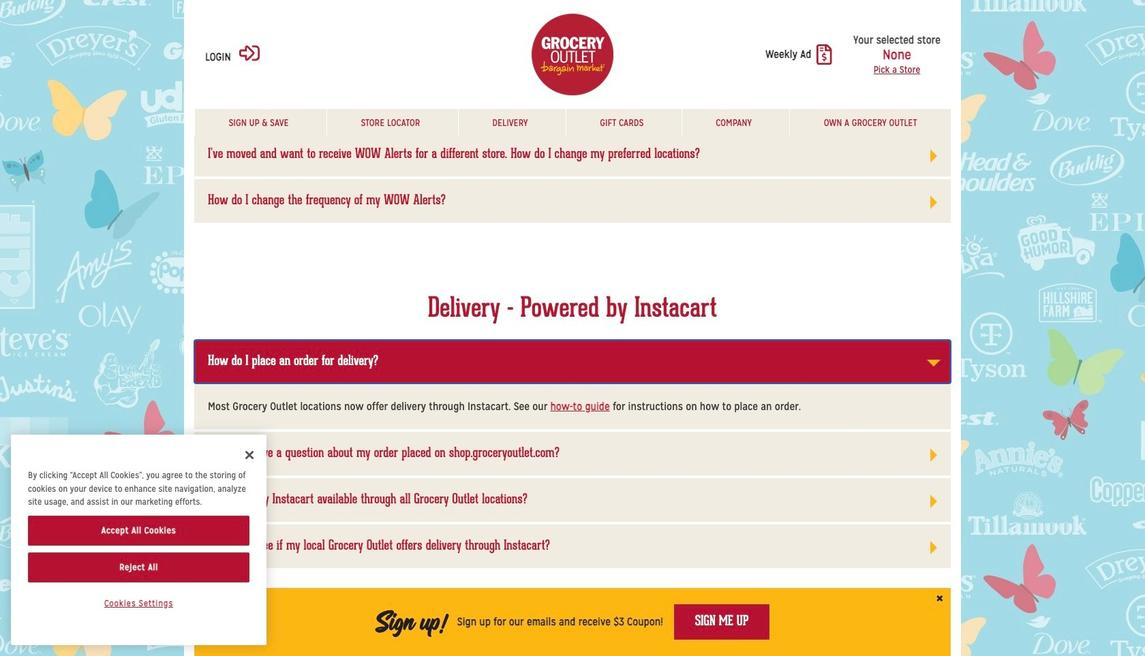 Task type: describe. For each thing, give the bounding box(es) containing it.
file invoice dollar image
[[817, 44, 832, 65]]



Task type: locate. For each thing, give the bounding box(es) containing it.
sign in alt image
[[239, 43, 260, 63]]

grocery outlet image
[[532, 14, 613, 95]]

navigation
[[194, 109, 951, 136]]



